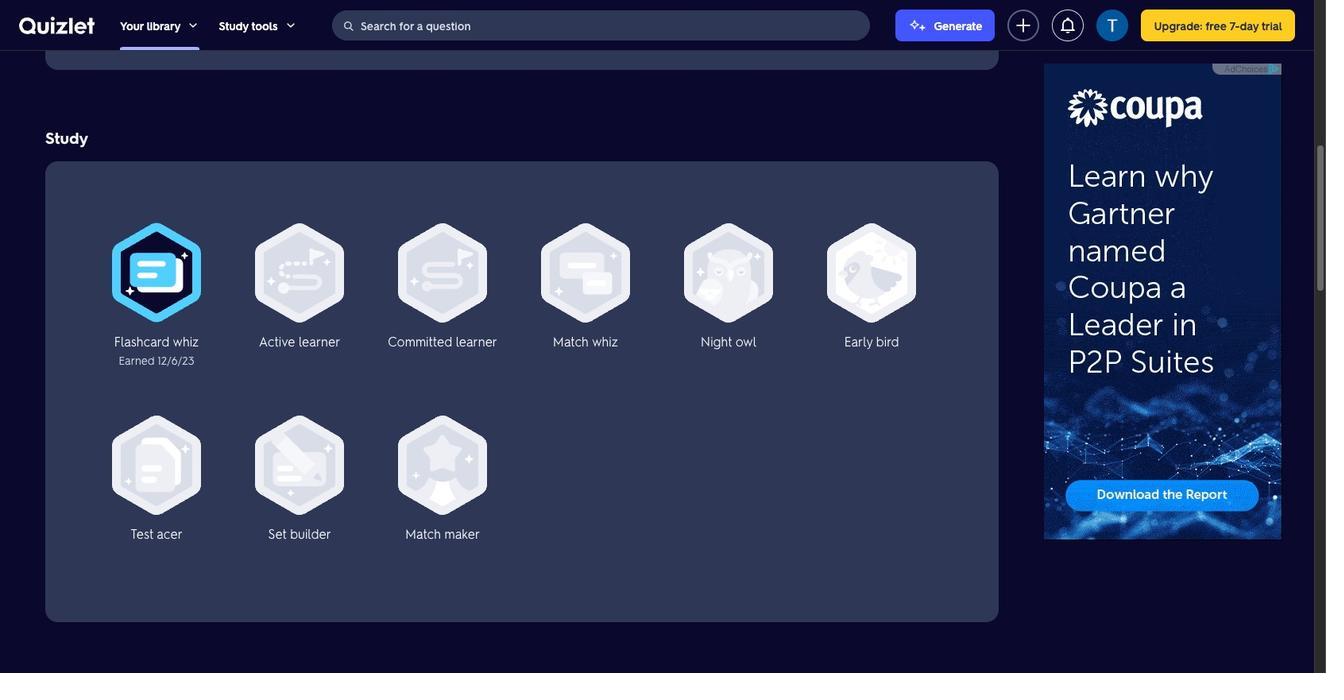 Task type: describe. For each thing, give the bounding box(es) containing it.
match whiz
[[553, 333, 619, 350]]

match maker image
[[384, 406, 502, 524]]

upgrade:
[[1155, 18, 1203, 32]]

night owl image
[[670, 214, 788, 331]]

study for study
[[45, 127, 88, 148]]

12/6/23
[[158, 353, 195, 367]]

study tools
[[219, 18, 278, 32]]

advertisement region
[[1045, 64, 1283, 541]]

maker
[[445, 525, 480, 542]]

early bird image
[[813, 214, 931, 331]]

free
[[1206, 18, 1227, 32]]

bird
[[877, 333, 900, 350]]

active
[[259, 333, 295, 350]]

caret down image for library
[[187, 19, 200, 31]]

upgrade: free 7-day trial
[[1155, 18, 1283, 32]]

sparkle image
[[909, 16, 928, 35]]

1 quizlet image from the top
[[19, 16, 95, 34]]

match for match maker
[[405, 525, 441, 542]]

committed learner image
[[384, 214, 502, 331]]

owl
[[736, 333, 757, 350]]

whiz for flashcard whiz earned 12/6/23
[[173, 333, 199, 350]]

set
[[268, 525, 287, 542]]

night
[[701, 333, 732, 350]]

flashcard whiz image
[[98, 214, 215, 331]]

committed learner
[[388, 333, 498, 350]]

flashcard
[[114, 333, 169, 350]]

active learner image
[[241, 214, 359, 331]]

your library button
[[120, 0, 200, 50]]

learner for committed learner
[[456, 333, 498, 350]]

night owl
[[701, 333, 757, 350]]

committed
[[388, 333, 452, 350]]

your library
[[120, 18, 181, 32]]

Search text field
[[361, 10, 866, 41]]

match whiz image
[[527, 214, 645, 331]]

your
[[120, 18, 144, 32]]

upgrade: free 7-day trial button
[[1142, 9, 1296, 41]]



Task type: vqa. For each thing, say whether or not it's contained in the screenshot.
rightmost the image
no



Task type: locate. For each thing, give the bounding box(es) containing it.
quizlet image
[[19, 16, 95, 34], [19, 17, 95, 34]]

2 quizlet image from the top
[[19, 17, 95, 34]]

0 horizontal spatial match
[[405, 525, 441, 542]]

match left the maker
[[405, 525, 441, 542]]

caret down image right tools at the left top
[[284, 19, 297, 31]]

7-
[[1230, 18, 1240, 32]]

1 horizontal spatial whiz
[[592, 333, 619, 350]]

create image
[[1015, 16, 1034, 35]]

test acer
[[131, 525, 183, 542]]

caret down image
[[187, 19, 200, 31], [284, 19, 297, 31]]

builder
[[290, 525, 331, 542]]

match
[[553, 333, 589, 350], [405, 525, 441, 542]]

set builder
[[268, 525, 331, 542]]

1 learner from the left
[[299, 333, 340, 350]]

1 horizontal spatial caret down image
[[284, 19, 297, 31]]

bell image
[[1059, 16, 1078, 35]]

caret down image inside the your library button
[[187, 19, 200, 31]]

0 horizontal spatial study
[[45, 127, 88, 148]]

2 whiz from the left
[[592, 333, 619, 350]]

1 horizontal spatial study
[[219, 18, 249, 32]]

caret down image inside the study tools button
[[284, 19, 297, 31]]

0 horizontal spatial caret down image
[[187, 19, 200, 31]]

0 vertical spatial study
[[219, 18, 249, 32]]

match maker
[[405, 525, 480, 542]]

Search field
[[333, 10, 870, 41]]

day
[[1240, 18, 1259, 32]]

2 learner from the left
[[456, 333, 498, 350]]

study inside button
[[219, 18, 249, 32]]

1 caret down image from the left
[[187, 19, 200, 31]]

early
[[845, 333, 873, 350]]

tools
[[252, 18, 278, 32]]

match down match whiz image
[[553, 333, 589, 350]]

2 caret down image from the left
[[284, 19, 297, 31]]

None search field
[[332, 10, 871, 41]]

learner
[[299, 333, 340, 350], [456, 333, 498, 350]]

study for study tools
[[219, 18, 249, 32]]

early bird
[[845, 333, 900, 350]]

1 whiz from the left
[[173, 333, 199, 350]]

0 vertical spatial match
[[553, 333, 589, 350]]

1 horizontal spatial match
[[553, 333, 589, 350]]

learner for active learner
[[299, 333, 340, 350]]

earned
[[119, 353, 155, 367]]

trial
[[1262, 18, 1283, 32]]

library
[[147, 18, 181, 32]]

whiz inside flashcard whiz earned 12/6/23
[[173, 333, 199, 350]]

1 vertical spatial match
[[405, 525, 441, 542]]

caret down image right library
[[187, 19, 200, 31]]

0 horizontal spatial learner
[[299, 333, 340, 350]]

profile picture image
[[1097, 9, 1129, 41]]

1 horizontal spatial learner
[[456, 333, 498, 350]]

study tools button
[[219, 0, 297, 50]]

match for match whiz
[[553, 333, 589, 350]]

whiz
[[173, 333, 199, 350], [592, 333, 619, 350]]

whiz for match whiz
[[592, 333, 619, 350]]

generate button
[[896, 9, 996, 41]]

caret down image for tools
[[284, 19, 297, 31]]

generate
[[934, 18, 983, 32]]

learner right active
[[299, 333, 340, 350]]

whiz up 12/6/23
[[173, 333, 199, 350]]

learner right the committed
[[456, 333, 498, 350]]

whiz down match whiz image
[[592, 333, 619, 350]]

0 horizontal spatial whiz
[[173, 333, 199, 350]]

study
[[219, 18, 249, 32], [45, 127, 88, 148]]

test acer image
[[98, 406, 215, 524]]

flashcard whiz earned 12/6/23
[[114, 333, 199, 367]]

1 vertical spatial study
[[45, 127, 88, 148]]

test
[[131, 525, 154, 542]]

active learner
[[259, 333, 340, 350]]

search image
[[342, 20, 355, 32]]

acer
[[157, 525, 183, 542]]

set builder image
[[241, 406, 359, 524]]



